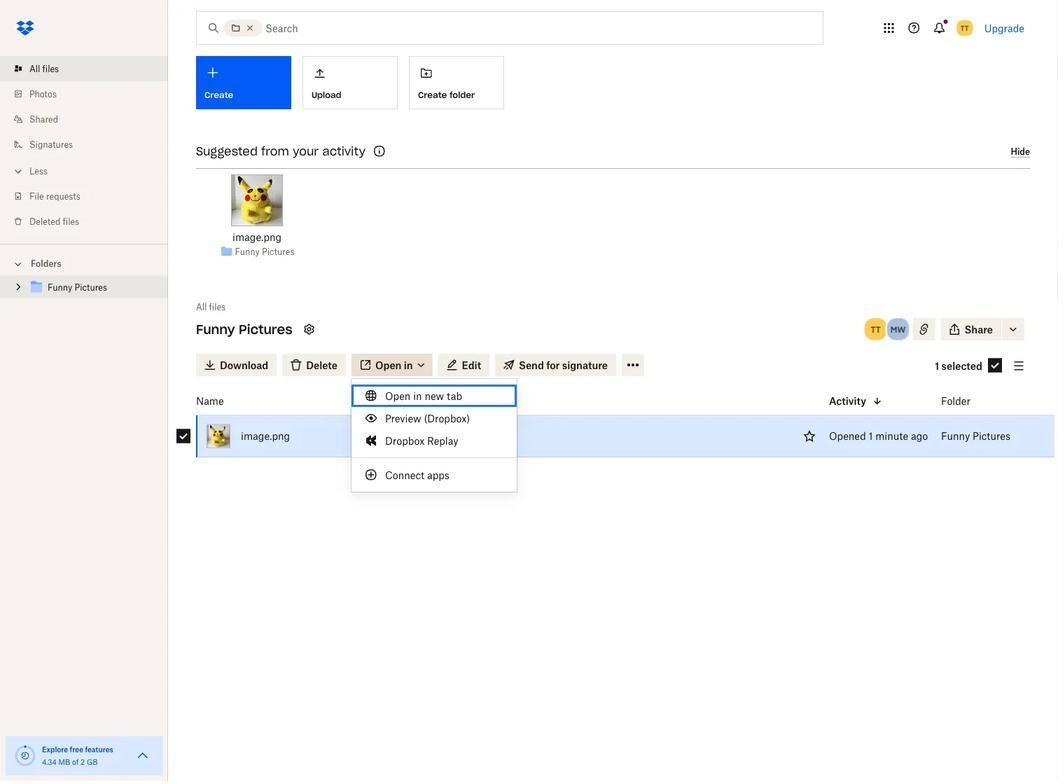 Task type: vqa. For each thing, say whether or not it's contained in the screenshot.
Pictures to the middle
yes



Task type: locate. For each thing, give the bounding box(es) containing it.
0 vertical spatial image.png
[[233, 231, 282, 243]]

/funny pictures/image.png image
[[231, 174, 283, 226], [207, 424, 231, 448]]

1 horizontal spatial all files
[[196, 302, 226, 312]]

pictures
[[262, 247, 295, 257], [239, 321, 293, 337], [973, 430, 1011, 442]]

0 horizontal spatial files
[[42, 63, 59, 74]]

list
[[0, 48, 168, 244]]

/funny pictures/image.png image inside name image.png, activity 1699899196000, folder funny pictures, element
[[207, 424, 231, 448]]

upgrade link
[[985, 22, 1025, 34]]

connect apps
[[385, 469, 450, 481]]

1 vertical spatial pictures
[[239, 321, 293, 337]]

0 vertical spatial all
[[29, 63, 40, 74]]

table containing name
[[165, 388, 1055, 458]]

funny pictures inside table
[[942, 430, 1011, 442]]

photos
[[29, 89, 57, 99]]

1 horizontal spatial 1
[[936, 360, 940, 372]]

1 vertical spatial image.png link
[[241, 428, 290, 445]]

1 vertical spatial files
[[63, 216, 79, 227]]

requests
[[46, 191, 80, 201]]

ago
[[912, 430, 929, 442]]

quota usage element
[[14, 745, 36, 767]]

opened 1 minute ago
[[830, 430, 929, 442]]

0 horizontal spatial all
[[29, 63, 40, 74]]

2 vertical spatial funny
[[942, 430, 971, 442]]

1 vertical spatial all files link
[[196, 300, 226, 314]]

1 vertical spatial funny
[[196, 321, 235, 337]]

upgrade
[[985, 22, 1025, 34]]

0 horizontal spatial all files
[[29, 63, 59, 74]]

less image
[[11, 164, 25, 178]]

from
[[261, 144, 289, 158]]

dropbox image
[[11, 14, 39, 42]]

dropbox
[[385, 435, 425, 447]]

1
[[936, 360, 940, 372], [869, 430, 873, 442]]

/funny pictures/image.png image up funny pictures link
[[231, 174, 283, 226]]

create
[[418, 90, 447, 100]]

all
[[29, 63, 40, 74], [196, 302, 207, 312]]

tab
[[447, 390, 462, 402]]

1 left selected at top right
[[936, 360, 940, 372]]

2 vertical spatial files
[[209, 302, 226, 312]]

deleted
[[29, 216, 60, 227]]

deleted files
[[29, 216, 79, 227]]

file requests
[[29, 191, 80, 201]]

0 vertical spatial all files link
[[11, 56, 168, 81]]

0 horizontal spatial 1
[[869, 430, 873, 442]]

create folder button
[[409, 56, 505, 109]]

replay
[[428, 435, 459, 447]]

table
[[165, 388, 1055, 458]]

1 horizontal spatial files
[[63, 216, 79, 227]]

less
[[29, 166, 48, 176]]

2
[[81, 758, 85, 767]]

funny
[[235, 247, 260, 257], [196, 321, 235, 337], [942, 430, 971, 442]]

folder button
[[942, 393, 1020, 410]]

open in new tab menu item
[[352, 385, 517, 407]]

create folder
[[418, 90, 475, 100]]

1 horizontal spatial all files link
[[196, 300, 226, 314]]

0 vertical spatial files
[[42, 63, 59, 74]]

0 vertical spatial funny pictures
[[235, 247, 295, 257]]

4.34
[[42, 758, 57, 767]]

1 vertical spatial all files
[[196, 302, 226, 312]]

1 vertical spatial /funny pictures/image.png image
[[207, 424, 231, 448]]

image.png
[[233, 231, 282, 243], [241, 430, 290, 442]]

photos link
[[11, 81, 168, 107]]

1 vertical spatial 1
[[869, 430, 873, 442]]

1 vertical spatial all
[[196, 302, 207, 312]]

all files link
[[11, 56, 168, 81], [196, 300, 226, 314]]

new
[[425, 390, 444, 402]]

0 horizontal spatial all files link
[[11, 56, 168, 81]]

gb
[[87, 758, 98, 767]]

files
[[42, 63, 59, 74], [63, 216, 79, 227], [209, 302, 226, 312]]

preview (dropbox) menu item
[[352, 407, 517, 430]]

signatures link
[[11, 132, 168, 157]]

share button
[[941, 318, 1002, 341]]

folder
[[942, 395, 971, 407]]

1 horizontal spatial /funny pictures/image.png image
[[231, 174, 283, 226]]

1 left the 'minute'
[[869, 430, 873, 442]]

1 selected
[[936, 360, 983, 372]]

opened
[[830, 430, 867, 442]]

2 vertical spatial funny pictures
[[942, 430, 1011, 442]]

folders button
[[0, 253, 168, 274]]

features
[[85, 745, 113, 754]]

1 horizontal spatial all
[[196, 302, 207, 312]]

/funny pictures/image.png image down name
[[207, 424, 231, 448]]

1 vertical spatial image.png
[[241, 430, 290, 442]]

funny pictures
[[235, 247, 295, 257], [196, 321, 293, 337], [942, 430, 1011, 442]]

suggested from your activity
[[196, 144, 366, 158]]

explore
[[42, 745, 68, 754]]

0 vertical spatial all files
[[29, 63, 59, 74]]

0 horizontal spatial /funny pictures/image.png image
[[207, 424, 231, 448]]

all files
[[29, 63, 59, 74], [196, 302, 226, 312]]

image.png link
[[233, 229, 282, 245], [241, 428, 290, 445]]

0 vertical spatial 1
[[936, 360, 940, 372]]



Task type: describe. For each thing, give the bounding box(es) containing it.
file
[[29, 191, 44, 201]]

open
[[385, 390, 411, 402]]

add to starred image
[[802, 428, 818, 445]]

preview
[[385, 412, 422, 424]]

you can edit image
[[864, 317, 889, 342]]

0 vertical spatial image.png link
[[233, 229, 282, 245]]

0 vertical spatial pictures
[[262, 247, 295, 257]]

file requests link
[[11, 184, 168, 209]]

of
[[72, 758, 79, 767]]

apps
[[427, 469, 450, 481]]

share
[[965, 323, 994, 335]]

mb
[[59, 758, 70, 767]]

maria williams is the owner image
[[886, 317, 911, 342]]

activity button
[[830, 393, 907, 410]]

0 vertical spatial /funny pictures/image.png image
[[231, 174, 283, 226]]

free
[[70, 745, 83, 754]]

connect apps menu item
[[352, 464, 517, 486]]

signatures
[[29, 139, 73, 150]]

2 horizontal spatial files
[[209, 302, 226, 312]]

connect
[[385, 469, 425, 481]]

dropbox replay menu item
[[352, 430, 517, 452]]

shared
[[29, 114, 58, 124]]

all inside 'list item'
[[29, 63, 40, 74]]

(dropbox)
[[424, 412, 470, 424]]

selected
[[942, 360, 983, 372]]

deleted files link
[[11, 209, 168, 234]]

dropbox replay
[[385, 435, 459, 447]]

name button
[[196, 393, 795, 410]]

all files list item
[[0, 56, 168, 81]]

0 vertical spatial funny
[[235, 247, 260, 257]]

name
[[196, 395, 224, 407]]

name image.png, activity 1699899196000, folder funny pictures, element
[[165, 416, 1055, 458]]

your
[[293, 144, 319, 158]]

1 vertical spatial funny pictures
[[196, 321, 293, 337]]

list containing all files
[[0, 48, 168, 244]]

activity
[[323, 144, 366, 158]]

image.png inside table
[[241, 430, 290, 442]]

all files inside 'list item'
[[29, 63, 59, 74]]

shared link
[[11, 107, 168, 132]]

open in new tab
[[385, 390, 462, 402]]

activity
[[830, 395, 867, 407]]

minute
[[876, 430, 909, 442]]

folders
[[31, 259, 61, 269]]

preview (dropbox)
[[385, 412, 470, 424]]

funny pictures link
[[235, 245, 295, 259]]

in
[[414, 390, 422, 402]]

files inside 'list item'
[[42, 63, 59, 74]]

explore free features 4.34 mb of 2 gb
[[42, 745, 113, 767]]

folder
[[450, 90, 475, 100]]

2 vertical spatial pictures
[[973, 430, 1011, 442]]

suggested
[[196, 144, 258, 158]]



